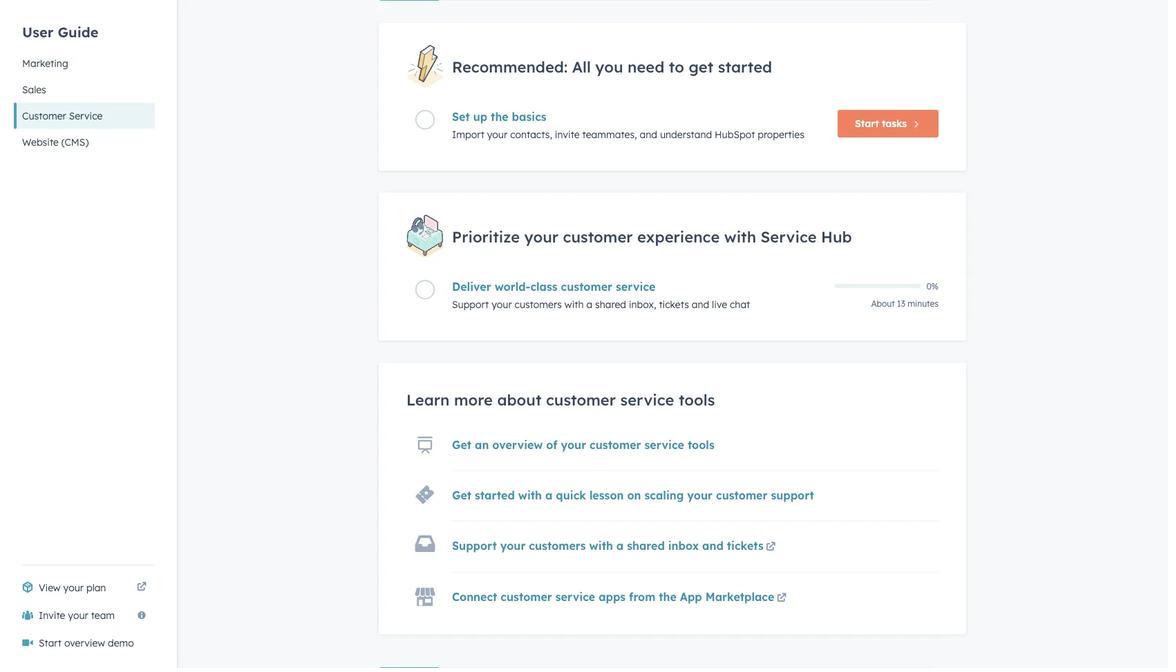Task type: describe. For each thing, give the bounding box(es) containing it.
invite
[[555, 129, 580, 141]]

get an overview of your customer service tools
[[452, 438, 715, 452]]

to
[[669, 57, 684, 76]]

all
[[572, 57, 591, 76]]

inbox
[[668, 539, 699, 553]]

get started with a quick lesson on scaling your customer support
[[452, 489, 814, 503]]

the inside 'set up the basics import your contacts, invite teammates, and understand hubspot properties'
[[491, 110, 509, 124]]

invite
[[39, 610, 65, 622]]

website (cms)
[[22, 136, 89, 148]]

0%
[[927, 281, 939, 292]]

invite your team button
[[14, 602, 155, 630]]

apps
[[599, 591, 626, 605]]

marketing button
[[14, 50, 155, 77]]

marketing
[[22, 57, 68, 69]]

and inside 'set up the basics import your contacts, invite teammates, and understand hubspot properties'
[[640, 129, 657, 141]]

with right experience at the right
[[724, 227, 756, 246]]

the inside 'link'
[[659, 591, 677, 605]]

support your customers with a shared inbox and tickets link
[[452, 539, 778, 556]]

a inside deliver world-class customer service support your customers with a shared inbox, tickets and live chat
[[587, 299, 593, 311]]

link opens in a new window image inside connect customer service apps from the app marketplace 'link'
[[777, 591, 787, 608]]

start overview demo
[[39, 637, 134, 650]]

inbox,
[[629, 299, 656, 311]]

start tasks
[[855, 118, 907, 130]]

link opens in a new window image inside support your customers with a shared inbox and tickets "link"
[[766, 543, 776, 553]]

about 13 minutes
[[871, 299, 939, 309]]

learn more about customer service tools
[[407, 391, 715, 410]]

minutes
[[908, 299, 939, 309]]

get an overview of your customer service tools button
[[452, 438, 715, 452]]

start for start overview demo
[[39, 637, 62, 650]]

user guide
[[22, 24, 99, 41]]

customers inside deliver world-class customer service support your customers with a shared inbox, tickets and live chat
[[515, 299, 562, 311]]

contacts,
[[510, 129, 552, 141]]

deliver world-class customer service support your customers with a shared inbox, tickets and live chat
[[452, 280, 750, 311]]

deliver
[[452, 280, 491, 294]]

more
[[454, 391, 493, 410]]

user
[[22, 24, 54, 41]]

start overview demo link
[[14, 630, 155, 658]]

marketplace
[[706, 591, 775, 605]]

on
[[627, 489, 641, 503]]

tickets inside support your customers with a shared inbox and tickets "link"
[[727, 539, 764, 553]]

and inside "link"
[[703, 539, 724, 553]]

view
[[39, 582, 61, 594]]

you
[[596, 57, 623, 76]]

13
[[897, 299, 906, 309]]

import
[[452, 129, 485, 141]]

from
[[629, 591, 656, 605]]

up
[[473, 110, 488, 124]]

shared inside "link"
[[627, 539, 665, 553]]

customer service button
[[14, 103, 155, 129]]

link opens in a new window image inside connect customer service apps from the app marketplace 'link'
[[777, 595, 787, 604]]

tickets inside deliver world-class customer service support your customers with a shared inbox, tickets and live chat
[[659, 299, 689, 311]]

of
[[546, 438, 558, 452]]

0 vertical spatial started
[[718, 57, 772, 76]]

customer
[[22, 110, 66, 122]]

customer up "lesson" in the right of the page
[[590, 438, 641, 452]]

sales
[[22, 84, 46, 96]]

invite your team
[[39, 610, 115, 622]]

(cms)
[[61, 136, 89, 148]]

an
[[475, 438, 489, 452]]

set up the basics button
[[452, 110, 827, 124]]

customer up the get an overview of your customer service tools
[[546, 391, 616, 410]]

support
[[771, 489, 814, 503]]

customers inside support your customers with a shared inbox and tickets "link"
[[529, 539, 586, 553]]

website
[[22, 136, 59, 148]]

teammates,
[[583, 129, 637, 141]]

get started with a quick lesson on scaling your customer support link
[[452, 489, 814, 503]]

service inside deliver world-class customer service support your customers with a shared inbox, tickets and live chat
[[616, 280, 656, 294]]

your inside button
[[68, 610, 88, 622]]

prioritize
[[452, 227, 520, 246]]

get
[[689, 57, 714, 76]]

quick
[[556, 489, 586, 503]]

with inside deliver world-class customer service support your customers with a shared inbox, tickets and live chat
[[565, 299, 584, 311]]

hubspot
[[715, 129, 755, 141]]

world-
[[495, 280, 531, 294]]



Task type: locate. For each thing, give the bounding box(es) containing it.
0 horizontal spatial a
[[545, 489, 553, 503]]

shared inside deliver world-class customer service support your customers with a shared inbox, tickets and live chat
[[595, 299, 626, 311]]

set
[[452, 110, 470, 124]]

service
[[69, 110, 103, 122], [761, 227, 817, 246]]

1 vertical spatial tools
[[688, 438, 715, 452]]

support inside deliver world-class customer service support your customers with a shared inbox, tickets and live chat
[[452, 299, 489, 311]]

view your plan link
[[14, 575, 155, 602]]

1 horizontal spatial overview
[[492, 438, 543, 452]]

customers
[[515, 299, 562, 311], [529, 539, 586, 553]]

customer right connect
[[501, 591, 552, 605]]

tools
[[679, 391, 715, 410], [688, 438, 715, 452]]

and right inbox
[[703, 539, 724, 553]]

0 horizontal spatial link opens in a new window image
[[766, 543, 776, 553]]

support your customers with a shared inbox and tickets
[[452, 539, 764, 553]]

learn
[[407, 391, 450, 410]]

website (cms) button
[[14, 129, 155, 156]]

get
[[452, 438, 472, 452], [452, 489, 472, 503]]

the
[[491, 110, 509, 124], [659, 591, 677, 605]]

service left hub
[[761, 227, 817, 246]]

set up the basics import your contacts, invite teammates, and understand hubspot properties
[[452, 110, 805, 141]]

with down "deliver world-class customer service" button
[[565, 299, 584, 311]]

connect customer service apps from the app marketplace link
[[452, 591, 789, 608]]

0 vertical spatial tickets
[[659, 299, 689, 311]]

chat
[[730, 299, 750, 311]]

0 horizontal spatial the
[[491, 110, 509, 124]]

start tasks button
[[838, 110, 939, 138]]

started down an
[[475, 489, 515, 503]]

a left 'quick'
[[545, 489, 553, 503]]

0 vertical spatial get
[[452, 438, 472, 452]]

user guide views element
[[14, 0, 155, 156]]

1 horizontal spatial started
[[718, 57, 772, 76]]

0 vertical spatial overview
[[492, 438, 543, 452]]

a up connect customer service apps from the app marketplace
[[617, 539, 624, 553]]

1 vertical spatial a
[[545, 489, 553, 503]]

started right the get on the right top of page
[[718, 57, 772, 76]]

1 vertical spatial overview
[[64, 637, 105, 650]]

1 support from the top
[[452, 299, 489, 311]]

support inside "link"
[[452, 539, 497, 553]]

and left the live
[[692, 299, 710, 311]]

1 horizontal spatial the
[[659, 591, 677, 605]]

customers down 'quick'
[[529, 539, 586, 553]]

your
[[487, 129, 508, 141], [525, 227, 559, 246], [492, 299, 512, 311], [561, 438, 586, 452], [687, 489, 713, 503], [500, 539, 526, 553], [63, 582, 84, 594], [68, 610, 88, 622]]

2 vertical spatial and
[[703, 539, 724, 553]]

1 get from the top
[[452, 438, 472, 452]]

tickets up marketplace
[[727, 539, 764, 553]]

service
[[616, 280, 656, 294], [621, 391, 674, 410], [645, 438, 684, 452], [556, 591, 595, 605]]

a
[[587, 299, 593, 311], [545, 489, 553, 503], [617, 539, 624, 553]]

understand
[[660, 129, 712, 141]]

start inside button
[[855, 118, 879, 130]]

1 vertical spatial started
[[475, 489, 515, 503]]

with inside "link"
[[589, 539, 613, 553]]

get for get an overview of your customer service tools
[[452, 438, 472, 452]]

scaling
[[645, 489, 684, 503]]

1 vertical spatial shared
[[627, 539, 665, 553]]

experience
[[638, 227, 720, 246]]

your inside deliver world-class customer service support your customers with a shared inbox, tickets and live chat
[[492, 299, 512, 311]]

and
[[640, 129, 657, 141], [692, 299, 710, 311], [703, 539, 724, 553]]

0 horizontal spatial start
[[39, 637, 62, 650]]

overview down the invite your team button
[[64, 637, 105, 650]]

hub
[[821, 227, 852, 246]]

support
[[452, 299, 489, 311], [452, 539, 497, 553]]

2 support from the top
[[452, 539, 497, 553]]

shared
[[595, 299, 626, 311], [627, 539, 665, 553]]

tickets
[[659, 299, 689, 311], [727, 539, 764, 553]]

2 vertical spatial a
[[617, 539, 624, 553]]

get for get started with a quick lesson on scaling your customer support
[[452, 489, 472, 503]]

customer inside connect customer service apps from the app marketplace 'link'
[[501, 591, 552, 605]]

1 horizontal spatial shared
[[627, 539, 665, 553]]

overview
[[492, 438, 543, 452], [64, 637, 105, 650]]

your inside 'set up the basics import your contacts, invite teammates, and understand hubspot properties'
[[487, 129, 508, 141]]

and inside deliver world-class customer service support your customers with a shared inbox, tickets and live chat
[[692, 299, 710, 311]]

1 vertical spatial and
[[692, 299, 710, 311]]

2 horizontal spatial a
[[617, 539, 624, 553]]

your customer service tools progress progress bar
[[379, 0, 440, 1]]

plan
[[86, 582, 106, 594]]

a inside "link"
[[617, 539, 624, 553]]

1 vertical spatial get
[[452, 489, 472, 503]]

0 horizontal spatial service
[[69, 110, 103, 122]]

link opens in a new window image
[[766, 540, 776, 556], [137, 580, 147, 597], [137, 584, 147, 593], [777, 595, 787, 604]]

0 horizontal spatial overview
[[64, 637, 105, 650]]

start down invite
[[39, 637, 62, 650]]

start
[[855, 118, 879, 130], [39, 637, 62, 650]]

0 vertical spatial a
[[587, 299, 593, 311]]

1 vertical spatial customers
[[529, 539, 586, 553]]

tasks
[[882, 118, 907, 130]]

1 horizontal spatial service
[[761, 227, 817, 246]]

overview left of
[[492, 438, 543, 452]]

properties
[[758, 129, 805, 141]]

shared left inbox
[[627, 539, 665, 553]]

1 vertical spatial tickets
[[727, 539, 764, 553]]

recommended: all you need to get started
[[452, 57, 772, 76]]

1 horizontal spatial a
[[587, 299, 593, 311]]

sales button
[[14, 77, 155, 103]]

app
[[680, 591, 702, 605]]

basics
[[512, 110, 547, 124]]

1 vertical spatial service
[[761, 227, 817, 246]]

with left 'quick'
[[518, 489, 542, 503]]

team
[[91, 610, 115, 622]]

0 vertical spatial customers
[[515, 299, 562, 311]]

support up connect
[[452, 539, 497, 553]]

0 horizontal spatial shared
[[595, 299, 626, 311]]

support down deliver
[[452, 299, 489, 311]]

1 vertical spatial support
[[452, 539, 497, 553]]

1 horizontal spatial tickets
[[727, 539, 764, 553]]

0 horizontal spatial tickets
[[659, 299, 689, 311]]

customers down class
[[515, 299, 562, 311]]

class
[[531, 280, 558, 294]]

service down sales button
[[69, 110, 103, 122]]

1 vertical spatial link opens in a new window image
[[777, 591, 787, 608]]

about
[[871, 299, 895, 309]]

0 vertical spatial and
[[640, 129, 657, 141]]

shared left inbox,
[[595, 299, 626, 311]]

0 vertical spatial service
[[69, 110, 103, 122]]

tickets right inbox,
[[659, 299, 689, 311]]

your inside "link"
[[500, 539, 526, 553]]

service inside 'link'
[[556, 591, 595, 605]]

0 vertical spatial start
[[855, 118, 879, 130]]

0 horizontal spatial started
[[475, 489, 515, 503]]

link opens in a new window image inside support your customers with a shared inbox and tickets "link"
[[766, 540, 776, 556]]

service inside customer service button
[[69, 110, 103, 122]]

the right up
[[491, 110, 509, 124]]

view your plan
[[39, 582, 106, 594]]

link opens in a new window image
[[766, 543, 776, 553], [777, 591, 787, 608]]

need
[[628, 57, 665, 76]]

prioritize your customer experience with service hub
[[452, 227, 852, 246]]

connect customer service apps from the app marketplace
[[452, 591, 775, 605]]

recommended:
[[452, 57, 568, 76]]

the left app
[[659, 591, 677, 605]]

1 vertical spatial start
[[39, 637, 62, 650]]

customer inside deliver world-class customer service support your customers with a shared inbox, tickets and live chat
[[561, 280, 613, 294]]

demo
[[108, 637, 134, 650]]

started
[[718, 57, 772, 76], [475, 489, 515, 503]]

1 horizontal spatial start
[[855, 118, 879, 130]]

customer right class
[[561, 280, 613, 294]]

customer up deliver world-class customer service support your customers with a shared inbox, tickets and live chat on the top
[[563, 227, 633, 246]]

0 vertical spatial the
[[491, 110, 509, 124]]

guide
[[58, 24, 99, 41]]

0 vertical spatial link opens in a new window image
[[766, 543, 776, 553]]

0 vertical spatial tools
[[679, 391, 715, 410]]

and down set up the basics button
[[640, 129, 657, 141]]

0 vertical spatial shared
[[595, 299, 626, 311]]

1 vertical spatial the
[[659, 591, 677, 605]]

deliver world-class customer service button
[[452, 280, 827, 294]]

customer left support
[[716, 489, 768, 503]]

lesson
[[590, 489, 624, 503]]

with down "lesson" in the right of the page
[[589, 539, 613, 553]]

customer service
[[22, 110, 103, 122]]

link opens in a new window image right marketplace
[[777, 591, 787, 608]]

start left tasks
[[855, 118, 879, 130]]

1 horizontal spatial link opens in a new window image
[[777, 591, 787, 608]]

live
[[712, 299, 727, 311]]

a down "deliver world-class customer service" button
[[587, 299, 593, 311]]

2 get from the top
[[452, 489, 472, 503]]

0 vertical spatial support
[[452, 299, 489, 311]]

with
[[724, 227, 756, 246], [565, 299, 584, 311], [518, 489, 542, 503], [589, 539, 613, 553]]

customer
[[563, 227, 633, 246], [561, 280, 613, 294], [546, 391, 616, 410], [590, 438, 641, 452], [716, 489, 768, 503], [501, 591, 552, 605]]

start for start tasks
[[855, 118, 879, 130]]

link opens in a new window image down support
[[766, 543, 776, 553]]

about
[[497, 391, 542, 410]]

connect
[[452, 591, 497, 605]]



Task type: vqa. For each thing, say whether or not it's contained in the screenshot.
the a in the Add this report to a dashboard? element
no



